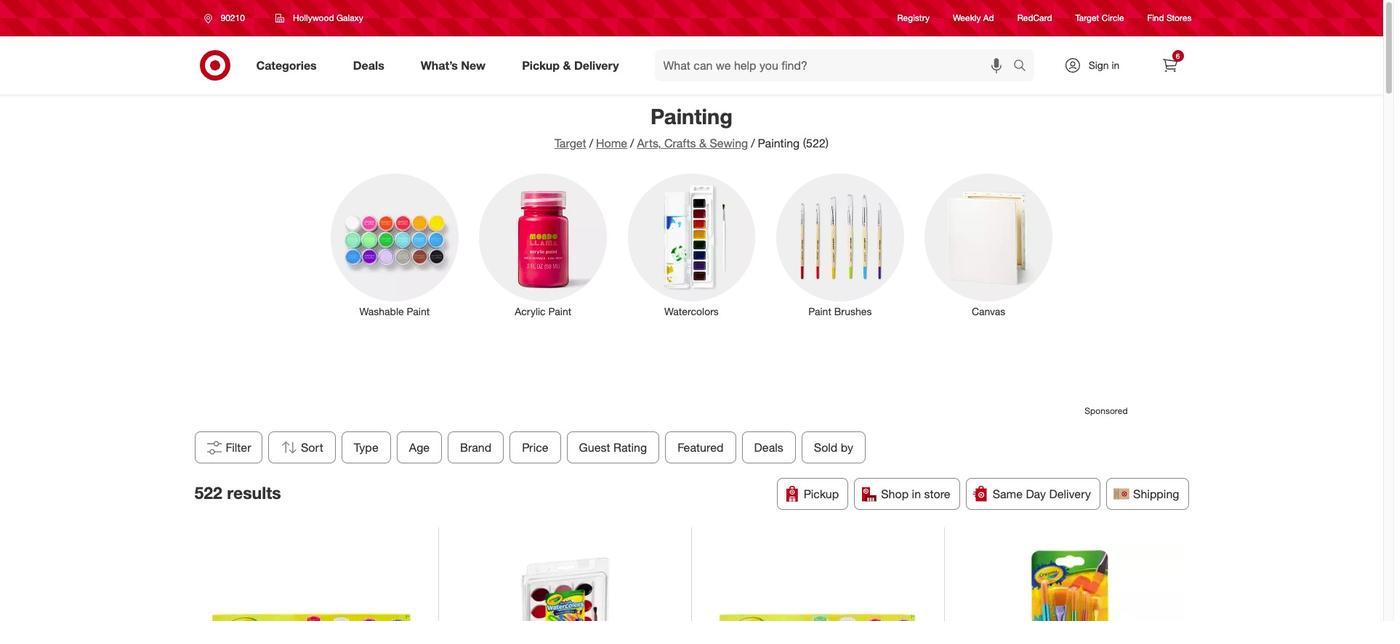 Task type: vqa. For each thing, say whether or not it's contained in the screenshot.
Sponsored
yes



Task type: describe. For each thing, give the bounding box(es) containing it.
type button
[[341, 432, 391, 464]]

brushes
[[834, 305, 872, 318]]

522 results
[[194, 483, 281, 503]]

& inside the painting target / home / arts, crafts & sewing / painting (522)
[[699, 136, 707, 150]]

pickup button
[[777, 478, 849, 510]]

guest
[[579, 441, 610, 455]]

same day delivery
[[993, 487, 1091, 502]]

brand
[[460, 441, 491, 455]]

store
[[924, 487, 951, 502]]

shop in store button
[[854, 478, 960, 510]]

canvas link
[[915, 171, 1063, 319]]

sort button
[[268, 432, 335, 464]]

price button
[[509, 432, 561, 464]]

in for sign
[[1112, 59, 1120, 71]]

hollywood
[[293, 12, 334, 23]]

by
[[841, 441, 853, 455]]

brand button
[[448, 432, 504, 464]]

sort
[[301, 441, 323, 455]]

target link
[[555, 136, 586, 150]]

paint brushes
[[809, 305, 872, 318]]

type
[[354, 441, 378, 455]]

filter
[[226, 441, 251, 455]]

pickup for pickup & delivery
[[522, 58, 560, 72]]

rating
[[613, 441, 647, 455]]

hollywood galaxy button
[[266, 5, 373, 31]]

paint brushes link
[[766, 171, 915, 319]]

3 / from the left
[[751, 136, 755, 150]]

same
[[993, 487, 1023, 502]]

delivery for same day delivery
[[1049, 487, 1091, 502]]

galaxy
[[337, 12, 363, 23]]

deals for deals link in the top left of the page
[[353, 58, 384, 72]]

target circle
[[1076, 13, 1124, 24]]

find stores link
[[1148, 12, 1192, 24]]

painting target / home / arts, crafts & sewing / painting (522)
[[555, 103, 829, 150]]

day
[[1026, 487, 1046, 502]]

search
[[1007, 59, 1042, 74]]

featured
[[677, 441, 724, 455]]

what's
[[421, 58, 458, 72]]

(522)
[[803, 136, 829, 150]]

sponsored
[[1085, 406, 1128, 417]]

paint for acrylic paint
[[549, 305, 572, 318]]

shop in store
[[881, 487, 951, 502]]

stores
[[1167, 13, 1192, 24]]

3 paint from the left
[[809, 305, 832, 318]]

in for shop
[[912, 487, 921, 502]]

categories link
[[244, 49, 335, 81]]

new
[[461, 58, 486, 72]]

deals button
[[742, 432, 796, 464]]

results
[[227, 483, 281, 503]]

0 horizontal spatial painting
[[651, 103, 733, 129]]

guest rating
[[579, 441, 647, 455]]

weekly ad
[[953, 13, 994, 24]]

featured button
[[665, 432, 736, 464]]

pickup & delivery link
[[510, 49, 637, 81]]

deals link
[[341, 49, 403, 81]]

target circle link
[[1076, 12, 1124, 24]]

1 horizontal spatial target
[[1076, 13, 1100, 24]]

paint for washable paint
[[407, 305, 430, 318]]



Task type: locate. For each thing, give the bounding box(es) containing it.
delivery inside "link"
[[574, 58, 619, 72]]

watercolors link
[[617, 171, 766, 319]]

crayola 10ct 2oz washable kids paint neon colors image
[[706, 542, 930, 622], [706, 542, 930, 622]]

watercolors
[[665, 305, 719, 318]]

weekly ad link
[[953, 12, 994, 24]]

1 vertical spatial target
[[555, 136, 586, 150]]

0 vertical spatial painting
[[651, 103, 733, 129]]

painting
[[651, 103, 733, 129], [758, 136, 800, 150]]

pickup for pickup
[[804, 487, 839, 502]]

1 vertical spatial in
[[912, 487, 921, 502]]

shipping button
[[1107, 478, 1189, 510]]

1 horizontal spatial delivery
[[1049, 487, 1091, 502]]

washable
[[360, 305, 404, 318]]

What can we help you find? suggestions appear below search field
[[655, 49, 1017, 81]]

1 vertical spatial &
[[699, 136, 707, 150]]

sewing
[[710, 136, 748, 150]]

deals left sold
[[754, 441, 783, 455]]

1 vertical spatial deals
[[754, 441, 783, 455]]

circle
[[1102, 13, 1124, 24]]

0 horizontal spatial in
[[912, 487, 921, 502]]

sold by button
[[801, 432, 866, 464]]

crayola 10ct 2oz washable kids paint classic colors image
[[200, 542, 424, 622], [200, 542, 424, 622]]

crayola 5ct paint brush variety pack image
[[959, 542, 1184, 622], [959, 542, 1184, 622]]

target left circle
[[1076, 13, 1100, 24]]

washable paint link
[[320, 171, 469, 319]]

in
[[1112, 59, 1120, 71], [912, 487, 921, 502]]

522
[[194, 483, 222, 503]]

0 vertical spatial deals
[[353, 58, 384, 72]]

1 horizontal spatial deals
[[754, 441, 783, 455]]

arts,
[[637, 136, 661, 150]]

0 vertical spatial target
[[1076, 13, 1100, 24]]

2 horizontal spatial paint
[[809, 305, 832, 318]]

0 vertical spatial &
[[563, 58, 571, 72]]

crafts
[[665, 136, 696, 150]]

1 horizontal spatial painting
[[758, 136, 800, 150]]

& inside "link"
[[563, 58, 571, 72]]

deals inside button
[[754, 441, 783, 455]]

1 horizontal spatial &
[[699, 136, 707, 150]]

6
[[1176, 52, 1180, 60]]

age
[[409, 441, 429, 455]]

crayola 24ct watercolor paints with brush image
[[453, 542, 677, 622], [453, 542, 677, 622]]

redcard
[[1018, 13, 1052, 24]]

&
[[563, 58, 571, 72], [699, 136, 707, 150]]

age button
[[397, 432, 442, 464]]

0 horizontal spatial deals
[[353, 58, 384, 72]]

1 horizontal spatial pickup
[[804, 487, 839, 502]]

0 horizontal spatial /
[[589, 136, 593, 150]]

paint left brushes
[[809, 305, 832, 318]]

pickup down sold
[[804, 487, 839, 502]]

0 vertical spatial pickup
[[522, 58, 560, 72]]

search button
[[1007, 49, 1042, 84]]

1 vertical spatial delivery
[[1049, 487, 1091, 502]]

what's new
[[421, 58, 486, 72]]

0 horizontal spatial paint
[[407, 305, 430, 318]]

1 horizontal spatial paint
[[549, 305, 572, 318]]

price
[[522, 441, 548, 455]]

paint right acrylic
[[549, 305, 572, 318]]

6 link
[[1154, 49, 1186, 81]]

canvas
[[972, 305, 1006, 318]]

painting left the '(522)'
[[758, 136, 800, 150]]

acrylic paint
[[515, 305, 572, 318]]

0 horizontal spatial pickup
[[522, 58, 560, 72]]

/
[[589, 136, 593, 150], [630, 136, 634, 150], [751, 136, 755, 150]]

/ left home link
[[589, 136, 593, 150]]

2 paint from the left
[[549, 305, 572, 318]]

sign in
[[1089, 59, 1120, 71]]

what's new link
[[408, 49, 504, 81]]

shop
[[881, 487, 909, 502]]

1 vertical spatial painting
[[758, 136, 800, 150]]

same day delivery button
[[966, 478, 1101, 510]]

redcard link
[[1018, 12, 1052, 24]]

1 horizontal spatial in
[[1112, 59, 1120, 71]]

in left store
[[912, 487, 921, 502]]

0 horizontal spatial delivery
[[574, 58, 619, 72]]

registry
[[898, 13, 930, 24]]

deals for deals button
[[754, 441, 783, 455]]

/ right sewing
[[751, 136, 755, 150]]

sign
[[1089, 59, 1109, 71]]

/ left arts,
[[630, 136, 634, 150]]

shipping
[[1133, 487, 1180, 502]]

sold by
[[814, 441, 853, 455]]

home
[[596, 136, 627, 150]]

weekly
[[953, 13, 981, 24]]

0 vertical spatial in
[[1112, 59, 1120, 71]]

0 vertical spatial delivery
[[574, 58, 619, 72]]

0 horizontal spatial target
[[555, 136, 586, 150]]

90210 button
[[194, 5, 260, 31]]

find
[[1148, 13, 1164, 24]]

sign in link
[[1052, 49, 1143, 81]]

in right sign
[[1112, 59, 1120, 71]]

deals
[[353, 58, 384, 72], [754, 441, 783, 455]]

delivery for pickup & delivery
[[574, 58, 619, 72]]

filter button
[[194, 432, 262, 464]]

target left home link
[[555, 136, 586, 150]]

registry link
[[898, 12, 930, 24]]

acrylic paint link
[[469, 171, 617, 319]]

1 paint from the left
[[407, 305, 430, 318]]

2 / from the left
[[630, 136, 634, 150]]

pickup
[[522, 58, 560, 72], [804, 487, 839, 502]]

paint right washable
[[407, 305, 430, 318]]

target
[[1076, 13, 1100, 24], [555, 136, 586, 150]]

target inside the painting target / home / arts, crafts & sewing / painting (522)
[[555, 136, 586, 150]]

hollywood galaxy
[[293, 12, 363, 23]]

guest rating button
[[567, 432, 659, 464]]

1 horizontal spatial /
[[630, 136, 634, 150]]

in inside "button"
[[912, 487, 921, 502]]

washable paint
[[360, 305, 430, 318]]

2 horizontal spatial /
[[751, 136, 755, 150]]

deals down galaxy
[[353, 58, 384, 72]]

1 / from the left
[[589, 136, 593, 150]]

find stores
[[1148, 13, 1192, 24]]

pickup right the new
[[522, 58, 560, 72]]

ad
[[984, 13, 994, 24]]

delivery inside button
[[1049, 487, 1091, 502]]

pickup inside "link"
[[522, 58, 560, 72]]

acrylic
[[515, 305, 546, 318]]

pickup & delivery
[[522, 58, 619, 72]]

painting up the "arts, crafts & sewing" link
[[651, 103, 733, 129]]

1 vertical spatial pickup
[[804, 487, 839, 502]]

90210
[[221, 12, 245, 23]]

pickup inside button
[[804, 487, 839, 502]]

categories
[[256, 58, 317, 72]]

paint
[[407, 305, 430, 318], [549, 305, 572, 318], [809, 305, 832, 318]]

0 horizontal spatial &
[[563, 58, 571, 72]]

arts, crafts & sewing link
[[637, 136, 748, 150]]

delivery
[[574, 58, 619, 72], [1049, 487, 1091, 502]]

sold
[[814, 441, 838, 455]]

home link
[[596, 136, 627, 150]]



